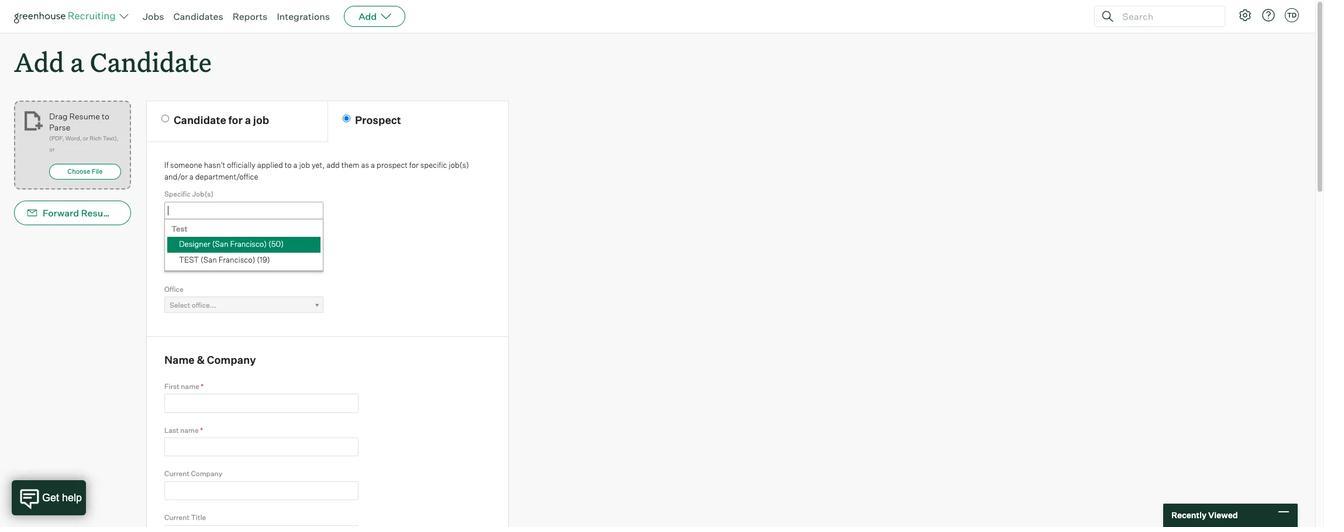 Task type: describe. For each thing, give the bounding box(es) containing it.
current for current company
[[164, 469, 189, 478]]

viewed
[[1209, 510, 1238, 520]]

td
[[1288, 11, 1297, 19]]

prospect
[[377, 160, 408, 170]]

first name *
[[164, 382, 204, 391]]

add for add
[[359, 11, 377, 22]]

name for last
[[180, 426, 199, 434]]

drag resume to parse (pdf, word, or rich text), or
[[49, 111, 119, 153]]

1 vertical spatial company
[[191, 469, 222, 478]]

Search text field
[[1120, 8, 1215, 25]]

candidates link
[[173, 11, 223, 22]]

integrations
[[277, 11, 330, 22]]

email
[[134, 207, 158, 219]]

prospect
[[355, 114, 401, 126]]

hasn't
[[204, 160, 225, 170]]

applied
[[257, 160, 283, 170]]

resume for drag
[[69, 111, 100, 121]]

last name *
[[164, 426, 203, 434]]

choose
[[68, 167, 90, 176]]

reports link
[[233, 11, 268, 22]]

/
[[180, 226, 184, 235]]

to inside if someone hasn't officially applied to a job yet, add them as a prospect for specific job(s) and/or a department/office
[[285, 160, 292, 170]]

someone
[[170, 160, 202, 170]]

as
[[361, 160, 369, 170]]

via
[[119, 207, 132, 219]]

(19)
[[257, 255, 270, 264]]

officially
[[227, 160, 256, 170]]

select department...
[[170, 260, 237, 268]]

reports
[[233, 11, 268, 22]]

office...
[[192, 301, 216, 310]]

test (san francisco) (19) option
[[167, 253, 321, 268]]

jobs link
[[143, 11, 164, 22]]

drag
[[49, 111, 68, 121]]

add a candidate
[[14, 44, 212, 79]]

forward
[[43, 207, 79, 219]]

and/or
[[164, 172, 188, 181]]

first
[[164, 382, 179, 391]]

td button
[[1285, 8, 1299, 22]]

if someone hasn't officially applied to a job yet, add them as a prospect for specific job(s) and/or a department/office
[[164, 160, 469, 181]]

if
[[164, 160, 169, 170]]

them
[[342, 160, 360, 170]]

and / or:
[[164, 226, 195, 235]]

francisco) for (50)
[[230, 239, 267, 249]]

a down greenhouse recruiting image
[[70, 44, 84, 79]]

job(s)
[[192, 190, 214, 198]]

choose file
[[68, 167, 103, 176]]

office
[[164, 285, 184, 294]]

recently viewed
[[1172, 510, 1238, 520]]

name
[[164, 353, 195, 366]]

select for select department...
[[170, 260, 190, 268]]

Prospect radio
[[343, 115, 350, 122]]

title
[[191, 513, 206, 522]]

current title
[[164, 513, 206, 522]]

jobs
[[143, 11, 164, 22]]

add button
[[344, 6, 406, 27]]

add for add a candidate
[[14, 44, 64, 79]]

0 vertical spatial company
[[207, 353, 256, 366]]

designer (san francisco) (50)
[[179, 239, 284, 249]]

current company
[[164, 469, 222, 478]]



Task type: vqa. For each thing, say whether or not it's contained in the screenshot.
ROW containing Rupert Manfredi
no



Task type: locate. For each thing, give the bounding box(es) containing it.
parse
[[49, 122, 70, 132]]

word,
[[65, 135, 82, 142]]

a right the as
[[371, 160, 375, 170]]

current for current title
[[164, 513, 189, 522]]

name
[[181, 382, 199, 391], [180, 426, 199, 434]]

or down (pdf,
[[49, 146, 55, 153]]

1 vertical spatial or
[[49, 146, 55, 153]]

1 vertical spatial select
[[170, 301, 190, 310]]

1 vertical spatial for
[[409, 160, 419, 170]]

select for select office...
[[170, 301, 190, 310]]

0 horizontal spatial or
[[49, 146, 55, 153]]

0 vertical spatial resume
[[69, 111, 100, 121]]

text),
[[103, 135, 119, 142]]

1 select from the top
[[170, 260, 190, 268]]

and
[[164, 226, 179, 235]]

1 vertical spatial *
[[200, 426, 203, 434]]

job up 'applied' at the left of page
[[253, 114, 269, 126]]

department...
[[192, 260, 237, 268]]

a down someone
[[189, 172, 194, 181]]

rich
[[90, 135, 102, 142]]

0 horizontal spatial for
[[228, 114, 243, 126]]

specific
[[421, 160, 447, 170]]

1 vertical spatial job
[[299, 160, 310, 170]]

resume for forward
[[81, 207, 117, 219]]

francisco) down test option
[[230, 239, 267, 249]]

a left 'yet,'
[[293, 160, 298, 170]]

resume left "via"
[[81, 207, 117, 219]]

to inside the drag resume to parse (pdf, word, or rich text), or
[[102, 111, 109, 121]]

0 vertical spatial job
[[253, 114, 269, 126]]

francisco) for (19)
[[219, 255, 255, 264]]

name right last
[[180, 426, 199, 434]]

test (san francisco) (19)
[[179, 255, 270, 264]]

company right the &
[[207, 353, 256, 366]]

greenhouse recruiting image
[[14, 9, 119, 23]]

&
[[197, 353, 205, 366]]

select down department
[[170, 260, 190, 268]]

company
[[207, 353, 256, 366], [191, 469, 222, 478]]

or left the 'rich'
[[83, 135, 88, 142]]

(pdf,
[[49, 135, 64, 142]]

for left specific
[[409, 160, 419, 170]]

* for last name *
[[200, 426, 203, 434]]

1 vertical spatial current
[[164, 513, 189, 522]]

select office... link
[[164, 297, 324, 314]]

resume up the 'rich'
[[69, 111, 100, 121]]

current
[[164, 469, 189, 478], [164, 513, 189, 522]]

department
[[164, 243, 204, 252]]

recently
[[1172, 510, 1207, 520]]

name for first
[[181, 382, 199, 391]]

a up officially
[[245, 114, 251, 126]]

0 vertical spatial to
[[102, 111, 109, 121]]

resume inside the drag resume to parse (pdf, word, or rich text), or
[[69, 111, 100, 121]]

0 vertical spatial candidate
[[90, 44, 212, 79]]

1 vertical spatial resume
[[81, 207, 117, 219]]

forward resume via email button
[[14, 201, 158, 225]]

test
[[171, 224, 188, 233]]

designer
[[179, 239, 210, 249]]

configure image
[[1239, 8, 1253, 22]]

* down the &
[[201, 382, 204, 391]]

1 vertical spatial candidate
[[174, 114, 226, 126]]

0 vertical spatial current
[[164, 469, 189, 478]]

None text field
[[165, 203, 319, 218], [164, 525, 359, 527], [165, 203, 319, 218], [164, 525, 359, 527]]

0 vertical spatial or
[[83, 135, 88, 142]]

(san for designer
[[212, 239, 229, 249]]

yet,
[[312, 160, 325, 170]]

select department... link
[[164, 255, 324, 272]]

forward resume via email
[[43, 207, 158, 219]]

0 vertical spatial (san
[[212, 239, 229, 249]]

td button
[[1283, 6, 1302, 25]]

add inside add popup button
[[359, 11, 377, 22]]

candidate for a job
[[174, 114, 269, 126]]

0 horizontal spatial add
[[14, 44, 64, 79]]

add
[[359, 11, 377, 22], [14, 44, 64, 79]]

select office...
[[170, 301, 216, 310]]

1 horizontal spatial add
[[359, 11, 377, 22]]

0 vertical spatial select
[[170, 260, 190, 268]]

add
[[327, 160, 340, 170]]

to up text), on the left of the page
[[102, 111, 109, 121]]

(san right test
[[201, 255, 217, 264]]

1 vertical spatial to
[[285, 160, 292, 170]]

test option
[[167, 222, 321, 237]]

0 vertical spatial *
[[201, 382, 204, 391]]

1 vertical spatial (san
[[201, 255, 217, 264]]

job
[[253, 114, 269, 126], [299, 160, 310, 170]]

name right first
[[181, 382, 199, 391]]

2 select from the top
[[170, 301, 190, 310]]

1 vertical spatial name
[[180, 426, 199, 434]]

to right 'applied' at the left of page
[[285, 160, 292, 170]]

test
[[179, 255, 199, 264]]

department/office
[[195, 172, 258, 181]]

francisco)
[[230, 239, 267, 249], [219, 255, 255, 264]]

1 horizontal spatial to
[[285, 160, 292, 170]]

candidate down the jobs
[[90, 44, 212, 79]]

for inside if someone hasn't officially applied to a job yet, add them as a prospect for specific job(s) and/or a department/office
[[409, 160, 419, 170]]

* right last
[[200, 426, 203, 434]]

0 vertical spatial francisco)
[[230, 239, 267, 249]]

1 horizontal spatial job
[[299, 160, 310, 170]]

or:
[[186, 226, 195, 235]]

for up officially
[[228, 114, 243, 126]]

(san for test
[[201, 255, 217, 264]]

a
[[70, 44, 84, 79], [245, 114, 251, 126], [293, 160, 298, 170], [371, 160, 375, 170], [189, 172, 194, 181]]

candidates
[[173, 11, 223, 22]]

designer (san francisco) (50) option
[[167, 237, 321, 253]]

0 vertical spatial add
[[359, 11, 377, 22]]

select down the office at left bottom
[[170, 301, 190, 310]]

* for first name *
[[201, 382, 204, 391]]

None text field
[[164, 394, 359, 413], [164, 438, 359, 457], [164, 481, 359, 500], [164, 394, 359, 413], [164, 438, 359, 457], [164, 481, 359, 500]]

job left 'yet,'
[[299, 160, 310, 170]]

1 current from the top
[[164, 469, 189, 478]]

name & company
[[164, 353, 256, 366]]

Candidate for a job radio
[[161, 115, 169, 122]]

*
[[201, 382, 204, 391], [200, 426, 203, 434]]

1 vertical spatial francisco)
[[219, 255, 255, 264]]

for
[[228, 114, 243, 126], [409, 160, 419, 170]]

(san
[[212, 239, 229, 249], [201, 255, 217, 264]]

1 vertical spatial add
[[14, 44, 64, 79]]

resume inside button
[[81, 207, 117, 219]]

francisco) down designer (san francisco) (50) option in the top left of the page
[[219, 255, 255, 264]]

candidate right candidate for a job option
[[174, 114, 226, 126]]

0 horizontal spatial job
[[253, 114, 269, 126]]

or
[[83, 135, 88, 142], [49, 146, 55, 153]]

job(s)
[[449, 160, 469, 170]]

last
[[164, 426, 179, 434]]

resume
[[69, 111, 100, 121], [81, 207, 117, 219]]

0 vertical spatial for
[[228, 114, 243, 126]]

file
[[92, 167, 103, 176]]

1 horizontal spatial for
[[409, 160, 419, 170]]

(50)
[[269, 239, 284, 249]]

to
[[102, 111, 109, 121], [285, 160, 292, 170]]

candidate
[[90, 44, 212, 79], [174, 114, 226, 126]]

job inside if someone hasn't officially applied to a job yet, add them as a prospect for specific job(s) and/or a department/office
[[299, 160, 310, 170]]

1 horizontal spatial or
[[83, 135, 88, 142]]

company up title
[[191, 469, 222, 478]]

current down last
[[164, 469, 189, 478]]

(san up the test (san francisco) (19)
[[212, 239, 229, 249]]

specific job(s)
[[164, 190, 214, 198]]

integrations link
[[277, 11, 330, 22]]

specific
[[164, 190, 191, 198]]

0 vertical spatial name
[[181, 382, 199, 391]]

current left title
[[164, 513, 189, 522]]

select
[[170, 260, 190, 268], [170, 301, 190, 310]]

2 current from the top
[[164, 513, 189, 522]]

0 horizontal spatial to
[[102, 111, 109, 121]]



